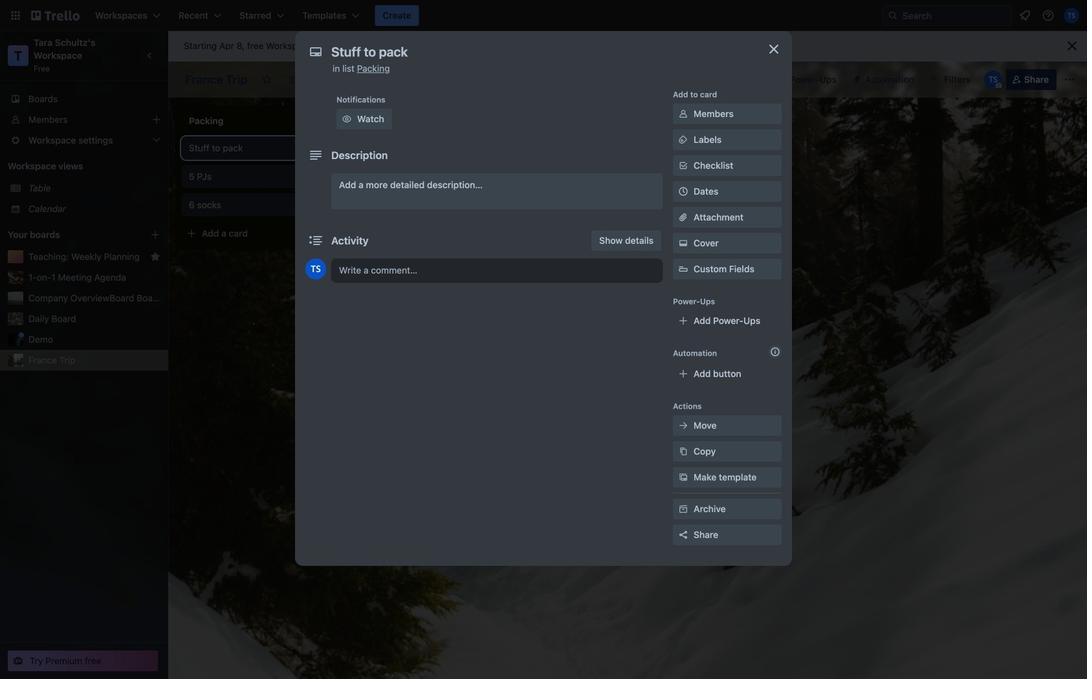 Task type: vqa. For each thing, say whether or not it's contained in the screenshot.
bob builder (bobbuilder40) image
no



Task type: locate. For each thing, give the bounding box(es) containing it.
close dialog image
[[766, 41, 782, 57]]

create from template… image
[[331, 228, 342, 239]]

tara schultz (taraschultz7) image
[[1064, 8, 1079, 23]]

0 vertical spatial tara schultz (taraschultz7) image
[[984, 71, 1002, 89]]

add board image
[[150, 230, 160, 240]]

3 sm image from the top
[[677, 445, 690, 458]]

None text field
[[325, 40, 752, 63]]

tara schultz (taraschultz7) image
[[984, 71, 1002, 89], [305, 259, 326, 280]]

4 sm image from the top
[[677, 471, 690, 484]]

0 horizontal spatial tara schultz (taraschultz7) image
[[305, 259, 326, 280]]

Write a comment text field
[[331, 259, 663, 282]]

create from template… image
[[515, 171, 525, 182]]

star or unstar board image
[[262, 74, 272, 85]]

1 vertical spatial tara schultz (taraschultz7) image
[[305, 259, 326, 280]]

private image
[[288, 74, 298, 85]]

1 sm image from the top
[[677, 107, 690, 120]]

sm image
[[340, 113, 353, 126], [677, 133, 690, 146], [677, 237, 690, 250], [677, 503, 690, 516]]

sm image
[[677, 107, 690, 120], [677, 419, 690, 432], [677, 445, 690, 458], [677, 471, 690, 484]]

Board name text field
[[179, 69, 254, 90]]

0 notifications image
[[1017, 8, 1033, 23]]

workspace navigation collapse icon image
[[141, 47, 159, 65]]

show menu image
[[1063, 73, 1076, 86]]



Task type: describe. For each thing, give the bounding box(es) containing it.
open information menu image
[[1042, 9, 1055, 22]]

edit card image
[[330, 142, 340, 153]]

1 horizontal spatial tara schultz (taraschultz7) image
[[984, 71, 1002, 89]]

Search field
[[883, 5, 1012, 26]]

search image
[[888, 10, 898, 21]]

primary element
[[0, 0, 1087, 31]]

your boards with 6 items element
[[8, 227, 131, 243]]

2 sm image from the top
[[677, 419, 690, 432]]

starred icon image
[[150, 252, 160, 262]]



